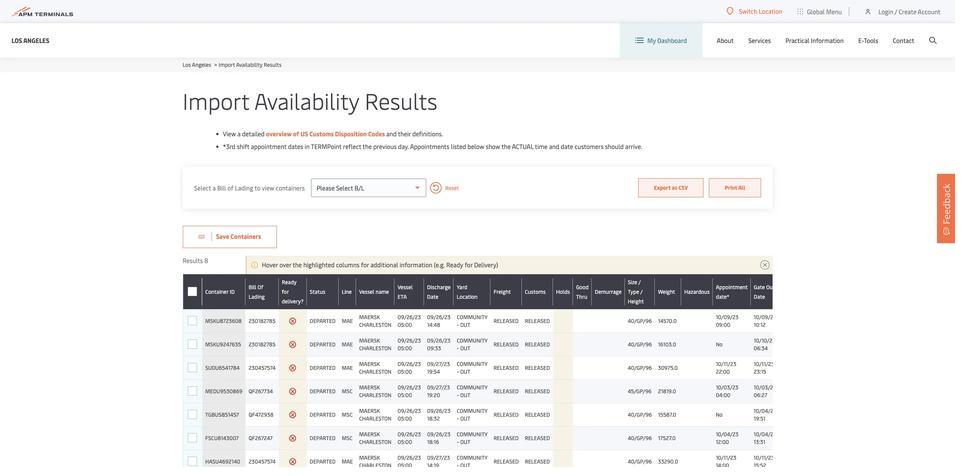 Task type: locate. For each thing, give the bounding box(es) containing it.
0 vertical spatial los angeles link
[[12, 36, 49, 45]]

not ready image
[[289, 317, 297, 325], [289, 341, 297, 348], [289, 411, 297, 419], [289, 435, 297, 442]]

- right 09/27/23 14:19
[[457, 462, 459, 467]]

lading down of
[[249, 293, 265, 300]]

2 40/gp/96 from the top
[[628, 341, 652, 348]]

ready right (e.g.
[[447, 260, 463, 269]]

1 vertical spatial angeles
[[192, 61, 211, 68]]

community for 09/26/23 18:32
[[457, 407, 488, 415]]

released
[[494, 317, 519, 325], [525, 317, 550, 325], [494, 341, 519, 348], [525, 341, 550, 348], [494, 364, 519, 372], [525, 364, 550, 372], [494, 388, 519, 395], [525, 388, 550, 395], [494, 411, 519, 418], [525, 411, 550, 418], [494, 435, 519, 442], [525, 435, 550, 442], [494, 458, 519, 465], [525, 458, 550, 465]]

10/11/23 up 14:00
[[716, 454, 737, 461]]

10:12
[[754, 321, 766, 328]]

community for 09/27/23 19:54
[[457, 360, 488, 368]]

codes
[[368, 129, 385, 138]]

2 vertical spatial 09/27/23
[[427, 454, 450, 461]]

05:00 left 14:19
[[398, 462, 412, 467]]

230457574 up 'qf267734'
[[249, 364, 276, 372]]

4 - from the top
[[457, 391, 459, 399]]

/ right 'size'
[[639, 279, 641, 286]]

0 vertical spatial lading
[[235, 183, 253, 192]]

40/gp/96 down height
[[628, 317, 652, 325]]

1 horizontal spatial 10/03/23
[[754, 384, 777, 391]]

community right 09/27/23 19:20
[[457, 384, 488, 391]]

0 vertical spatial a
[[238, 129, 241, 138]]

2 community - out from the top
[[457, 337, 488, 352]]

10/04/23
[[754, 407, 777, 415], [716, 431, 739, 438], [754, 431, 777, 438]]

09/27/23 14:19
[[427, 454, 450, 467]]

10/09/23
[[716, 313, 739, 321], [754, 313, 777, 321]]

1 05:00 from the top
[[398, 321, 412, 328]]

2 departed from the top
[[310, 341, 336, 348]]

14:00
[[716, 462, 729, 467]]

0 vertical spatial results
[[264, 61, 282, 68]]

4 not ready image from the top
[[289, 435, 297, 442]]

3 charleston from the top
[[359, 368, 392, 375]]

1 horizontal spatial los
[[183, 61, 191, 68]]

columns
[[336, 260, 360, 269]]

3 out from the top
[[461, 368, 471, 375]]

4 09/26/23 05:00 from the top
[[398, 384, 421, 399]]

5 charleston from the top
[[359, 415, 392, 422]]

0 horizontal spatial and
[[387, 129, 397, 138]]

09/26/23 left 09/27/23 14:19
[[398, 454, 421, 461]]

departed
[[310, 317, 336, 325], [310, 341, 336, 348], [310, 364, 336, 372], [310, 388, 336, 395], [310, 411, 336, 418], [310, 435, 336, 442], [310, 458, 336, 465]]

of left us
[[293, 129, 299, 138]]

yard
[[457, 283, 468, 291]]

1 vertical spatial ready
[[282, 279, 297, 286]]

practical
[[786, 36, 810, 45]]

3 not ready image from the top
[[289, 411, 297, 419]]

2 community from the top
[[457, 337, 488, 344]]

09/26/23 05:00 for 18:32
[[398, 407, 421, 422]]

4 community from the top
[[457, 384, 488, 391]]

09/27/23
[[427, 360, 450, 368], [427, 384, 450, 391], [427, 454, 450, 461]]

10/03/23 for 04:00
[[716, 384, 739, 391]]

6 community - out from the top
[[457, 431, 488, 446]]

lading left to
[[235, 183, 253, 192]]

40/gp/96 up 45/gp/96
[[628, 364, 652, 372]]

40/gp/96 for 33290.0
[[628, 458, 652, 465]]

1 horizontal spatial ready
[[447, 260, 463, 269]]

out right 09/27/23 19:20
[[461, 391, 471, 399]]

7 - from the top
[[457, 462, 459, 467]]

1 vertical spatial location
[[457, 293, 478, 300]]

bill inside bill of lading
[[249, 283, 256, 291]]

40/gp/96 for 16103.0
[[628, 341, 652, 348]]

community for 09/26/23 14:48
[[457, 313, 488, 321]]

7 09/26/23 05:00 from the top
[[398, 454, 421, 467]]

time
[[535, 142, 548, 151]]

size / type / height
[[628, 279, 644, 305]]

listed
[[451, 142, 466, 151]]

10/03/23 up 06:27
[[754, 384, 777, 391]]

out for 09/26/23 18:16
[[461, 438, 471, 446]]

6 05:00 from the top
[[398, 438, 412, 446]]

06:27
[[754, 391, 768, 399]]

09/26/23 up 14:48
[[427, 313, 451, 321]]

0 horizontal spatial customs
[[310, 129, 334, 138]]

1 community from the top
[[457, 313, 488, 321]]

6 out from the top
[[461, 438, 471, 446]]

2 no from the top
[[716, 411, 723, 418]]

1 09/26/23 05:00 from the top
[[398, 313, 421, 328]]

charleston for 09/26/23 18:16
[[359, 438, 392, 446]]

1 vertical spatial /
[[639, 279, 641, 286]]

3 maersk from the top
[[359, 360, 380, 368]]

2 09/26/23 05:00 from the top
[[398, 337, 421, 352]]

5 maersk from the top
[[359, 407, 380, 415]]

charleston for 09/26/23 14:48
[[359, 321, 392, 328]]

0 vertical spatial 09/27/23
[[427, 360, 450, 368]]

out for 09/27/23 19:20
[[461, 391, 471, 399]]

10/03/23 04:00
[[716, 384, 739, 399]]

0 vertical spatial 230182785
[[249, 317, 276, 325]]

2 mae from the top
[[342, 341, 353, 348]]

print all button
[[709, 178, 761, 197]]

1 maersk charleston from the top
[[359, 313, 392, 328]]

16103.0
[[658, 341, 676, 348]]

fscu8143007
[[205, 435, 239, 442]]

10/04/23 up 19:51 in the bottom right of the page
[[754, 407, 777, 415]]

10/03/23 up 04:00
[[716, 384, 739, 391]]

1 vertical spatial msc
[[342, 411, 353, 418]]

1 vertical spatial no
[[716, 411, 723, 418]]

6 charleston from the top
[[359, 438, 392, 446]]

community - out for 09/27/23 19:20
[[457, 384, 488, 399]]

for up delivery?
[[282, 288, 289, 295]]

community for 09/26/23 18:16
[[457, 431, 488, 438]]

all
[[739, 184, 746, 191]]

practical information button
[[786, 23, 844, 58]]

about button
[[717, 23, 734, 58]]

size
[[628, 279, 638, 286]]

a
[[238, 129, 241, 138], [213, 183, 216, 192]]

0 horizontal spatial angeles
[[23, 36, 49, 44]]

09/26/23 05:00 for 14:19
[[398, 454, 421, 467]]

export
[[654, 184, 671, 191]]

1 horizontal spatial bill
[[249, 283, 256, 291]]

ready down 'over'
[[282, 279, 297, 286]]

4 maersk charleston from the top
[[359, 384, 392, 399]]

overview of us customs disposition codes link
[[266, 129, 385, 138]]

3 msc from the top
[[342, 435, 353, 442]]

view a detailed overview of us customs disposition codes and their definitions.
[[223, 129, 443, 138]]

and
[[387, 129, 397, 138], [549, 142, 560, 151]]

appointments
[[410, 142, 450, 151]]

1 charleston from the top
[[359, 321, 392, 328]]

1 230457574 from the top
[[249, 364, 276, 372]]

no down 09:00
[[716, 341, 723, 348]]

33290.0
[[658, 458, 678, 465]]

0 vertical spatial bill
[[217, 183, 226, 192]]

no down 04:00
[[716, 411, 723, 418]]

csv
[[679, 184, 688, 191]]

msku9247635
[[205, 341, 241, 348]]

10/03/23
[[716, 384, 739, 391], [754, 384, 777, 391]]

2 vertical spatial msc
[[342, 435, 353, 442]]

import right >
[[219, 61, 235, 68]]

out for 09/26/23 09:33
[[461, 345, 471, 352]]

services button
[[749, 23, 771, 58]]

2 09/27/23 from the top
[[427, 384, 450, 391]]

09/26/23 05:00 left the 19:20
[[398, 384, 421, 399]]

09/26/23 05:00 left 19:54
[[398, 360, 421, 375]]

vessel left name
[[359, 288, 374, 295]]

information
[[811, 36, 844, 45]]

out right 09/27/23 19:54
[[461, 368, 471, 375]]

14:19
[[427, 462, 439, 467]]

09/26/23 05:00 left 14:19
[[398, 454, 421, 467]]

departed for msku8723608
[[310, 317, 336, 325]]

09/26/23 left 09/26/23 18:16
[[398, 431, 421, 438]]

- right 09/26/23 18:32
[[457, 415, 459, 422]]

and left date
[[549, 142, 560, 151]]

1 mae from the top
[[342, 317, 353, 325]]

10/11/23 for 22:00
[[716, 360, 737, 368]]

mae for 14:48
[[342, 317, 353, 325]]

5 community from the top
[[457, 407, 488, 415]]

1 horizontal spatial vessel
[[398, 283, 413, 291]]

vessel
[[398, 283, 413, 291], [359, 288, 374, 295]]

7 community from the top
[[457, 454, 488, 461]]

09/26/23 05:00 for 09:33
[[398, 337, 421, 352]]

7 charleston from the top
[[359, 462, 392, 467]]

0 vertical spatial customs
[[310, 129, 334, 138]]

1 horizontal spatial angeles
[[192, 61, 211, 68]]

1 not ready image from the top
[[289, 364, 297, 372]]

09/26/23 05:00 left 14:48
[[398, 313, 421, 328]]

community right 09/27/23 14:19
[[457, 454, 488, 461]]

overview
[[266, 129, 292, 138]]

community - out down yard location
[[457, 313, 488, 328]]

1 horizontal spatial customs
[[525, 288, 546, 295]]

05:00 left 18:32
[[398, 415, 412, 422]]

1 vertical spatial 230182785
[[249, 341, 276, 348]]

09/26/23 left 09/26/23 18:32
[[398, 407, 421, 415]]

40/gp/96 left 17527.0
[[628, 435, 652, 442]]

40/gp/96 for 30975.0
[[628, 364, 652, 372]]

05:00 for 09/27/23 19:20
[[398, 391, 412, 399]]

departed for msku9247635
[[310, 341, 336, 348]]

5 departed from the top
[[310, 411, 336, 418]]

customs left holds
[[525, 288, 546, 295]]

/ for login
[[895, 7, 898, 16]]

- for 09/26/23 14:48
[[457, 321, 459, 328]]

2 vertical spatial not ready image
[[289, 458, 297, 466]]

10/04/23 up 12:00
[[716, 431, 739, 438]]

los angeles > import availability results
[[183, 61, 282, 68]]

2 msc from the top
[[342, 411, 353, 418]]

6 community from the top
[[457, 431, 488, 438]]

4 departed from the top
[[310, 388, 336, 395]]

10/11/23
[[716, 360, 737, 368], [754, 360, 775, 368], [716, 454, 737, 461], [754, 454, 775, 461]]

a right view
[[238, 129, 241, 138]]

/ right login on the right of the page
[[895, 7, 898, 16]]

id
[[230, 288, 235, 295]]

maersk charleston for 19:54
[[359, 360, 392, 375]]

/ for size
[[639, 279, 641, 286]]

1 vertical spatial customs
[[525, 288, 546, 295]]

05:00 left the 19:20
[[398, 391, 412, 399]]

community - out for 09/26/23 18:16
[[457, 431, 488, 446]]

1 not ready image from the top
[[289, 317, 297, 325]]

my
[[648, 36, 656, 45]]

out for 09/27/23 19:54
[[461, 368, 471, 375]]

4 05:00 from the top
[[398, 391, 412, 399]]

community right 09/26/23 18:16
[[457, 431, 488, 438]]

0 horizontal spatial a
[[213, 183, 216, 192]]

contact
[[893, 36, 915, 45]]

charleston for 09/26/23 18:32
[[359, 415, 392, 422]]

7 maersk from the top
[[359, 454, 380, 461]]

for left delivery)
[[465, 260, 473, 269]]

09:33
[[427, 345, 441, 352]]

0 vertical spatial not ready image
[[289, 364, 297, 372]]

community - out right 09/27/23 14:19
[[457, 454, 488, 467]]

bill left of
[[249, 283, 256, 291]]

2 charleston from the top
[[359, 345, 392, 352]]

09/27/23 up 19:54
[[427, 360, 450, 368]]

1 10/03/23 from the left
[[716, 384, 739, 391]]

hasu4692140
[[205, 458, 240, 465]]

5 out from the top
[[461, 415, 471, 422]]

my dashboard
[[648, 36, 687, 45]]

customs up termpoint
[[310, 129, 334, 138]]

1 vertical spatial results
[[365, 85, 438, 116]]

3 mae from the top
[[342, 364, 353, 372]]

a for select
[[213, 183, 216, 192]]

230182785 for msku8723608
[[249, 317, 276, 325]]

maersk for 09/27/23 14:19
[[359, 454, 380, 461]]

0 horizontal spatial ready
[[282, 279, 297, 286]]

7 departed from the top
[[310, 458, 336, 465]]

availability right >
[[236, 61, 263, 68]]

09/26/23 up 18:32
[[427, 407, 451, 415]]

msku8723608
[[205, 317, 242, 325]]

09/27/23 up 14:19
[[427, 454, 450, 461]]

40/gp/96 left 16103.0 on the right of page
[[628, 341, 652, 348]]

4 40/gp/96 from the top
[[628, 411, 652, 418]]

5 community - out from the top
[[457, 407, 488, 422]]

1 vertical spatial los
[[183, 61, 191, 68]]

5 05:00 from the top
[[398, 415, 412, 422]]

show
[[486, 142, 500, 151]]

0 vertical spatial 230457574
[[249, 364, 276, 372]]

departed for medu9530869
[[310, 388, 336, 395]]

2 date from the left
[[754, 293, 765, 300]]

0 horizontal spatial date
[[427, 293, 439, 300]]

21819.0
[[658, 388, 676, 395]]

maersk for 09/26/23 09:33
[[359, 337, 380, 344]]

not ready image
[[289, 364, 297, 372], [289, 388, 297, 395], [289, 458, 297, 466]]

- for 09/26/23 18:32
[[457, 415, 459, 422]]

angeles for los angeles
[[23, 36, 49, 44]]

0 vertical spatial /
[[895, 7, 898, 16]]

1 maersk from the top
[[359, 313, 380, 321]]

10/09/23 up 10:12
[[754, 313, 777, 321]]

1 out from the top
[[461, 321, 471, 328]]

out right 09/27/23 14:19
[[461, 462, 471, 467]]

-
[[457, 321, 459, 328], [457, 345, 459, 352], [457, 368, 459, 375], [457, 391, 459, 399], [457, 415, 459, 422], [457, 438, 459, 446], [457, 462, 459, 467]]

the right show
[[502, 142, 511, 151]]

4 maersk from the top
[[359, 384, 380, 391]]

05:00 down eta
[[398, 321, 412, 328]]

- right the 09/26/23 09:33
[[457, 345, 459, 352]]

community - out right 09/27/23 19:20
[[457, 384, 488, 399]]

out for 09/27/23 14:19
[[461, 462, 471, 467]]

line
[[342, 288, 352, 295]]

- right 09/27/23 19:54
[[457, 368, 459, 375]]

highlighted
[[303, 260, 335, 269]]

vessel up eta
[[398, 283, 413, 291]]

1 msc from the top
[[342, 388, 353, 395]]

for right columns on the bottom of the page
[[361, 260, 369, 269]]

0 vertical spatial no
[[716, 341, 723, 348]]

None checkbox
[[188, 287, 197, 296], [188, 287, 197, 296], [188, 317, 197, 326], [188, 363, 197, 373], [188, 387, 197, 396], [188, 410, 197, 419], [188, 410, 197, 420], [188, 433, 197, 443], [188, 434, 197, 443], [188, 457, 197, 466], [188, 457, 197, 466], [188, 287, 197, 296], [188, 287, 197, 296], [188, 317, 197, 326], [188, 363, 197, 373], [188, 387, 197, 396], [188, 410, 197, 419], [188, 410, 197, 420], [188, 433, 197, 443], [188, 434, 197, 443], [188, 457, 197, 466], [188, 457, 197, 466]]

1 horizontal spatial results
[[264, 61, 282, 68]]

2 maersk from the top
[[359, 337, 380, 344]]

6 maersk from the top
[[359, 431, 380, 438]]

2 05:00 from the top
[[398, 345, 412, 352]]

los for los angeles
[[12, 36, 22, 44]]

of left to
[[228, 183, 233, 192]]

09/27/23 for 14:19
[[427, 454, 450, 461]]

7 community - out from the top
[[457, 454, 488, 467]]

0 horizontal spatial the
[[293, 260, 302, 269]]

10/11/23 for 15:52
[[754, 454, 775, 461]]

the right reflect
[[363, 142, 372, 151]]

thru
[[576, 293, 588, 300]]

18:32
[[427, 415, 440, 422]]

3 40/gp/96 from the top
[[628, 364, 652, 372]]

1 230182785 from the top
[[249, 317, 276, 325]]

09/26/23 05:00 left '09:33'
[[398, 337, 421, 352]]

09/26/23 05:00 left 18:32
[[398, 407, 421, 422]]

7 out from the top
[[461, 462, 471, 467]]

maersk charleston for 14:19
[[359, 454, 392, 467]]

1 horizontal spatial date
[[754, 293, 765, 300]]

4 community - out from the top
[[457, 384, 488, 399]]

1 departed from the top
[[310, 317, 336, 325]]

3 community from the top
[[457, 360, 488, 368]]

230457574
[[249, 364, 276, 372], [249, 458, 276, 465]]

09/26/23 05:00 for 14:48
[[398, 313, 421, 328]]

1 40/gp/96 from the top
[[628, 317, 652, 325]]

msc for qf267734
[[342, 388, 353, 395]]

10/11/23 up 22:00
[[716, 360, 737, 368]]

out right the 09/26/23 09:33
[[461, 345, 471, 352]]

out right 09/26/23 14:48
[[461, 321, 471, 328]]

1 10/09/23 from the left
[[716, 313, 739, 321]]

2 vertical spatial /
[[641, 288, 643, 295]]

2 not ready image from the top
[[289, 388, 297, 395]]

40/gp/96 down 45/gp/96
[[628, 411, 652, 418]]

0 vertical spatial los
[[12, 36, 22, 44]]

10/10/23
[[754, 337, 776, 344]]

community right 09/27/23 19:54
[[457, 360, 488, 368]]

230457574 down qf267247
[[249, 458, 276, 465]]

2 230457574 from the top
[[249, 458, 276, 465]]

shift
[[237, 142, 249, 151]]

departed for hasu4692140
[[310, 458, 336, 465]]

1 date from the left
[[427, 293, 439, 300]]

09/26/23 down eta
[[398, 313, 421, 321]]

09/27/23 for 19:20
[[427, 384, 450, 391]]

not ready image for medu9530869
[[289, 388, 297, 395]]

feedback button
[[937, 174, 955, 243]]

community - out for 09/27/23 14:19
[[457, 454, 488, 467]]

09/27/23 for 19:54
[[427, 360, 450, 368]]

- right 09/26/23 14:48
[[457, 321, 459, 328]]

10/09/23 up 09:00
[[716, 313, 739, 321]]

None checkbox
[[188, 316, 197, 325], [188, 340, 197, 349], [188, 340, 197, 349], [188, 363, 197, 372], [188, 386, 197, 396], [188, 316, 197, 325], [188, 340, 197, 349], [188, 340, 197, 349], [188, 363, 197, 372], [188, 386, 197, 396]]

not ready image for msku8723608
[[289, 317, 297, 325]]

0 vertical spatial ready
[[447, 260, 463, 269]]

2 10/09/23 from the left
[[754, 313, 777, 321]]

4 mae from the top
[[342, 458, 353, 465]]

out
[[767, 283, 775, 291]]

1 horizontal spatial location
[[759, 7, 783, 15]]

mae for 09:33
[[342, 341, 353, 348]]

- right 09/27/23 19:20
[[457, 391, 459, 399]]

0 horizontal spatial 10/09/23
[[716, 313, 739, 321]]

7 05:00 from the top
[[398, 462, 412, 467]]

6 - from the top
[[457, 438, 459, 446]]

1 horizontal spatial a
[[238, 129, 241, 138]]

0 vertical spatial location
[[759, 7, 783, 15]]

0 horizontal spatial of
[[228, 183, 233, 192]]

05:00 for 09/26/23 09:33
[[398, 345, 412, 352]]

1 vertical spatial a
[[213, 183, 216, 192]]

40/gp/96 for 17527.0
[[628, 435, 652, 442]]

3 community - out from the top
[[457, 360, 488, 375]]

05:00
[[398, 321, 412, 328], [398, 345, 412, 352], [398, 368, 412, 375], [398, 391, 412, 399], [398, 415, 412, 422], [398, 438, 412, 446], [398, 462, 412, 467]]

2 out from the top
[[461, 345, 471, 352]]

community - out right 09/26/23 18:16
[[457, 431, 488, 446]]

0 horizontal spatial 10/03/23
[[716, 384, 739, 391]]

import down >
[[183, 85, 249, 116]]

1 horizontal spatial for
[[361, 260, 369, 269]]

0 horizontal spatial los
[[12, 36, 22, 44]]

e-tools
[[859, 36, 879, 45]]

import availability results
[[183, 85, 438, 116]]

dashboard
[[658, 36, 687, 45]]

charleston
[[359, 321, 392, 328], [359, 345, 392, 352], [359, 368, 392, 375], [359, 391, 392, 399], [359, 415, 392, 422], [359, 438, 392, 446], [359, 462, 392, 467]]

1 vertical spatial 230457574
[[249, 458, 276, 465]]

date down discharge
[[427, 293, 439, 300]]

1 community - out from the top
[[457, 313, 488, 328]]

40/gp/96 left 33290.0
[[628, 458, 652, 465]]

maersk charleston for 19:20
[[359, 384, 392, 399]]

09/26/23 09:33
[[427, 337, 451, 352]]

09/26/23 05:00 for 18:16
[[398, 431, 421, 446]]

0 vertical spatial and
[[387, 129, 397, 138]]

the right 'over'
[[293, 260, 302, 269]]

3 departed from the top
[[310, 364, 336, 372]]

community - out right 09/27/23 19:54
[[457, 360, 488, 375]]

05:00 left 19:54
[[398, 368, 412, 375]]

global
[[807, 7, 825, 16]]

date inside gate out date
[[754, 293, 765, 300]]

1 - from the top
[[457, 321, 459, 328]]

out right 09/26/23 18:32
[[461, 415, 471, 422]]

1 horizontal spatial los angeles link
[[183, 61, 211, 68]]

3 09/27/23 from the top
[[427, 454, 450, 461]]

ready inside ready for delivery?
[[282, 279, 297, 286]]

1 09/27/23 from the top
[[427, 360, 450, 368]]

09/26/23 05:00 left '18:16'
[[398, 431, 421, 446]]

2 horizontal spatial for
[[465, 260, 473, 269]]

location down the yard
[[457, 293, 478, 300]]

2 - from the top
[[457, 345, 459, 352]]

- for 09/26/23 18:16
[[457, 438, 459, 446]]

2 10/03/23 from the left
[[754, 384, 777, 391]]

save
[[216, 232, 229, 241]]

0 vertical spatial angeles
[[23, 36, 49, 44]]

4 charleston from the top
[[359, 391, 392, 399]]

3 09/26/23 05:00 from the top
[[398, 360, 421, 375]]

5 maersk charleston from the top
[[359, 407, 392, 422]]

community down yard location
[[457, 313, 488, 321]]

1 vertical spatial not ready image
[[289, 388, 297, 395]]

maersk for 09/27/23 19:20
[[359, 384, 380, 391]]

>
[[214, 61, 217, 68]]

3 05:00 from the top
[[398, 368, 412, 375]]

maersk charleston for 14:48
[[359, 313, 392, 328]]

10/11/23 15:52
[[754, 454, 775, 467]]

0 vertical spatial msc
[[342, 388, 353, 395]]

community right 09/26/23 18:32
[[457, 407, 488, 415]]

qf472938
[[249, 411, 274, 418]]

5 40/gp/96 from the top
[[628, 435, 652, 442]]

09/26/23 left the 09/26/23 09:33
[[398, 337, 421, 344]]

1 no from the top
[[716, 341, 723, 348]]

09/26/23 left 09/27/23 19:54
[[398, 360, 421, 368]]

05:00 left '18:16'
[[398, 438, 412, 446]]

10/04/23 for 19:51
[[754, 407, 777, 415]]

- right 09/26/23 18:16
[[457, 438, 459, 446]]

40/gp/96 for 15587.0
[[628, 411, 652, 418]]

my dashboard button
[[635, 23, 687, 58]]

community - out right 09/26/23 18:32
[[457, 407, 488, 422]]

5 09/26/23 05:00 from the top
[[398, 407, 421, 422]]

1 vertical spatial and
[[549, 142, 560, 151]]

6 40/gp/96 from the top
[[628, 458, 652, 465]]

09/27/23 19:54
[[427, 360, 450, 375]]

1 vertical spatial bill
[[249, 283, 256, 291]]

dates
[[288, 142, 303, 151]]

ready for delivery?
[[282, 279, 304, 305]]

6 maersk charleston from the top
[[359, 431, 392, 446]]

09/27/23 up the 19:20
[[427, 384, 450, 391]]

print
[[725, 184, 738, 191]]

09/26/23 left 09/27/23 19:20
[[398, 384, 421, 391]]

2 not ready image from the top
[[289, 341, 297, 348]]

1 horizontal spatial 10/09/23
[[754, 313, 777, 321]]

date down gate
[[754, 293, 765, 300]]

and left their
[[387, 129, 397, 138]]

about
[[717, 36, 734, 45]]

09/26/23 18:32
[[427, 407, 451, 422]]

6 departed from the top
[[310, 435, 336, 442]]

container
[[205, 288, 229, 295]]

availability up us
[[254, 85, 359, 116]]

0 horizontal spatial vessel
[[359, 288, 374, 295]]

0 horizontal spatial location
[[457, 293, 478, 300]]

0 vertical spatial of
[[293, 129, 299, 138]]

10/04/23 up 13:31
[[754, 431, 777, 438]]

2 230182785 from the top
[[249, 341, 276, 348]]

1 vertical spatial 09/27/23
[[427, 384, 450, 391]]

3 - from the top
[[457, 368, 459, 375]]

5 - from the top
[[457, 415, 459, 422]]

2 vertical spatial results
[[183, 256, 203, 265]]

0 horizontal spatial for
[[282, 288, 289, 295]]

7 maersk charleston from the top
[[359, 454, 392, 467]]

delivery)
[[474, 260, 498, 269]]

40/gp/96 for 14570.0
[[628, 317, 652, 325]]



Task type: vqa. For each thing, say whether or not it's contained in the screenshot.


Task type: describe. For each thing, give the bounding box(es) containing it.
0 horizontal spatial los angeles link
[[12, 36, 49, 45]]

good thru
[[576, 283, 589, 300]]

10/03/23 for 06:27
[[754, 384, 777, 391]]

login / create account link
[[865, 0, 941, 23]]

community - out for 09/26/23 18:32
[[457, 407, 488, 422]]

10/09/23 09:00
[[716, 313, 739, 328]]

maersk for 09/27/23 19:54
[[359, 360, 380, 368]]

not ready image for sudu6541784
[[289, 364, 297, 372]]

menu
[[827, 7, 842, 16]]

actual
[[512, 142, 534, 151]]

hover over the highlighted columns for additional information (e.g. ready for delivery)
[[262, 260, 498, 269]]

10/09/23 for 09:00
[[716, 313, 739, 321]]

06:34
[[754, 345, 768, 352]]

select a bill of lading to view containers
[[194, 183, 305, 192]]

hover
[[262, 260, 278, 269]]

appointment
[[251, 142, 287, 151]]

15:52
[[754, 462, 767, 467]]

1 vertical spatial import
[[183, 85, 249, 116]]

global menu
[[807, 7, 842, 16]]

out for 09/26/23 18:32
[[461, 415, 471, 422]]

freight
[[494, 288, 511, 295]]

13:31
[[754, 438, 766, 446]]

of
[[258, 283, 263, 291]]

previous
[[374, 142, 397, 151]]

type
[[628, 288, 639, 295]]

no for 19:51
[[716, 411, 723, 418]]

1 horizontal spatial the
[[363, 142, 372, 151]]

10/09/23 for 10:12
[[754, 313, 777, 321]]

09/26/23 14:48
[[427, 313, 451, 328]]

arrive.
[[625, 142, 643, 151]]

19:51
[[754, 415, 766, 422]]

print all
[[725, 184, 746, 191]]

maersk charleston for 18:16
[[359, 431, 392, 446]]

charleston for 09/27/23 19:20
[[359, 391, 392, 399]]

departed for fscu8143007
[[310, 435, 336, 442]]

19:20
[[427, 391, 440, 399]]

10/09/23 10:12
[[754, 313, 777, 328]]

0 horizontal spatial bill
[[217, 183, 226, 192]]

discharge
[[427, 283, 451, 291]]

10/11/23 14:00
[[716, 454, 737, 467]]

us
[[301, 129, 308, 138]]

create
[[899, 7, 917, 16]]

17527.0
[[658, 435, 676, 442]]

over
[[280, 260, 291, 269]]

09/26/23 05:00 for 19:54
[[398, 360, 421, 375]]

services
[[749, 36, 771, 45]]

to
[[255, 183, 261, 192]]

switch location
[[739, 7, 783, 15]]

los angeles
[[12, 36, 49, 44]]

mae for 19:54
[[342, 364, 353, 372]]

05:00 for 09/26/23 18:16
[[398, 438, 412, 446]]

10/11/23 for 23:15
[[754, 360, 775, 368]]

tgbu5851457
[[205, 411, 239, 418]]

date
[[561, 142, 573, 151]]

global menu button
[[790, 0, 850, 23]]

230182785 for msku9247635
[[249, 341, 276, 348]]

appointment date*
[[716, 283, 748, 300]]

10/04/23 for 12:00
[[716, 431, 739, 438]]

not ready image for hasu4692140
[[289, 458, 297, 466]]

customers
[[575, 142, 604, 151]]

charleston for 09/27/23 19:54
[[359, 368, 392, 375]]

below
[[468, 142, 484, 151]]

community for 09/27/23 14:19
[[457, 454, 488, 461]]

community - out for 09/26/23 14:48
[[457, 313, 488, 328]]

not ready image for fscu8143007
[[289, 435, 297, 442]]

community - out for 09/26/23 09:33
[[457, 337, 488, 352]]

1 horizontal spatial and
[[549, 142, 560, 151]]

230457574 for sudu6541784
[[249, 364, 276, 372]]

09:00
[[716, 321, 731, 328]]

charleston for 09/26/23 09:33
[[359, 345, 392, 352]]

10/04/23 12:00
[[716, 431, 739, 446]]

10/11/23 23:15
[[754, 360, 775, 375]]

vessel eta
[[398, 283, 413, 300]]

0 vertical spatial availability
[[236, 61, 263, 68]]

reset
[[445, 184, 459, 192]]

09/26/23 18:16
[[427, 431, 451, 446]]

mae for 14:19
[[342, 458, 353, 465]]

14:48
[[427, 321, 440, 328]]

1 horizontal spatial of
[[293, 129, 299, 138]]

departed for tgbu5851457
[[310, 411, 336, 418]]

additional
[[371, 260, 398, 269]]

09/26/23 up '18:16'
[[427, 431, 451, 438]]

medu9530869
[[205, 388, 243, 395]]

disposition
[[335, 129, 367, 138]]

community for 09/27/23 19:20
[[457, 384, 488, 391]]

tools
[[864, 36, 879, 45]]

*3rd
[[223, 142, 235, 151]]

05:00 for 09/26/23 14:48
[[398, 321, 412, 328]]

discharge date
[[427, 283, 451, 300]]

09/26/23 up '09:33'
[[427, 337, 451, 344]]

- for 09/26/23 09:33
[[457, 345, 459, 352]]

eta
[[398, 293, 407, 300]]

location for switch
[[759, 7, 783, 15]]

no for 06:34
[[716, 341, 723, 348]]

charleston for 09/27/23 14:19
[[359, 462, 392, 467]]

definitions.
[[413, 129, 443, 138]]

view
[[262, 183, 274, 192]]

- for 09/27/23 14:19
[[457, 462, 459, 467]]

0 vertical spatial import
[[219, 61, 235, 68]]

containers
[[276, 183, 305, 192]]

bill of lading
[[249, 283, 265, 300]]

reflect
[[343, 142, 361, 151]]

status
[[310, 288, 325, 295]]

12:00
[[716, 438, 729, 446]]

2 horizontal spatial the
[[502, 142, 511, 151]]

230457574 for hasu4692140
[[249, 458, 276, 465]]

1 vertical spatial availability
[[254, 85, 359, 116]]

- for 09/27/23 19:54
[[457, 368, 459, 375]]

msc for qf472938
[[342, 411, 353, 418]]

1 vertical spatial los angeles link
[[183, 61, 211, 68]]

container id
[[205, 288, 235, 295]]

account
[[918, 7, 941, 16]]

2 horizontal spatial results
[[365, 85, 438, 116]]

date inside discharge date
[[427, 293, 439, 300]]

vessel name
[[359, 288, 389, 295]]

05:00 for 09/27/23 19:54
[[398, 368, 412, 375]]

a for view
[[238, 129, 241, 138]]

as
[[672, 184, 678, 191]]

los for los angeles > import availability results
[[183, 61, 191, 68]]

22:00
[[716, 368, 730, 375]]

location for yard
[[457, 293, 478, 300]]

05:00 for 09/27/23 14:19
[[398, 462, 412, 467]]

community for 09/26/23 09:33
[[457, 337, 488, 344]]

0 horizontal spatial results
[[183, 256, 203, 265]]

- for 09/27/23 19:20
[[457, 391, 459, 399]]

detailed
[[242, 129, 265, 138]]

1 vertical spatial lading
[[249, 293, 265, 300]]

vessel for name
[[359, 288, 374, 295]]

1 vertical spatial of
[[228, 183, 233, 192]]

gate out date
[[754, 283, 775, 300]]

hazardous
[[685, 288, 710, 295]]

msc for qf267247
[[342, 435, 353, 442]]

day.
[[398, 142, 409, 151]]

maersk for 09/26/23 18:16
[[359, 431, 380, 438]]

maersk charleston for 18:32
[[359, 407, 392, 422]]

maersk for 09/26/23 18:32
[[359, 407, 380, 415]]

not ready image for msku9247635
[[289, 341, 297, 348]]

05:00 for 09/26/23 18:32
[[398, 415, 412, 422]]

out for 09/26/23 14:48
[[461, 321, 471, 328]]

holds
[[556, 288, 570, 295]]

switch
[[739, 7, 758, 15]]

not ready image for tgbu5851457
[[289, 411, 297, 419]]

maersk charleston for 09:33
[[359, 337, 392, 352]]

community - out for 09/27/23 19:54
[[457, 360, 488, 375]]

departed for sudu6541784
[[310, 364, 336, 372]]

maersk for 09/26/23 14:48
[[359, 313, 380, 321]]

09/26/23 05:00 for 19:20
[[398, 384, 421, 399]]

10/04/23 for 13:31
[[754, 431, 777, 438]]

in
[[305, 142, 310, 151]]

10/11/23 for 14:00
[[716, 454, 737, 461]]

*3rd shift appointment dates in termpoint reflect the previous day. appointments listed below show the actual time and date customers should arrive.
[[223, 142, 643, 151]]

contact button
[[893, 23, 915, 58]]

for inside ready for delivery?
[[282, 288, 289, 295]]

sudu6541784
[[205, 364, 240, 372]]



